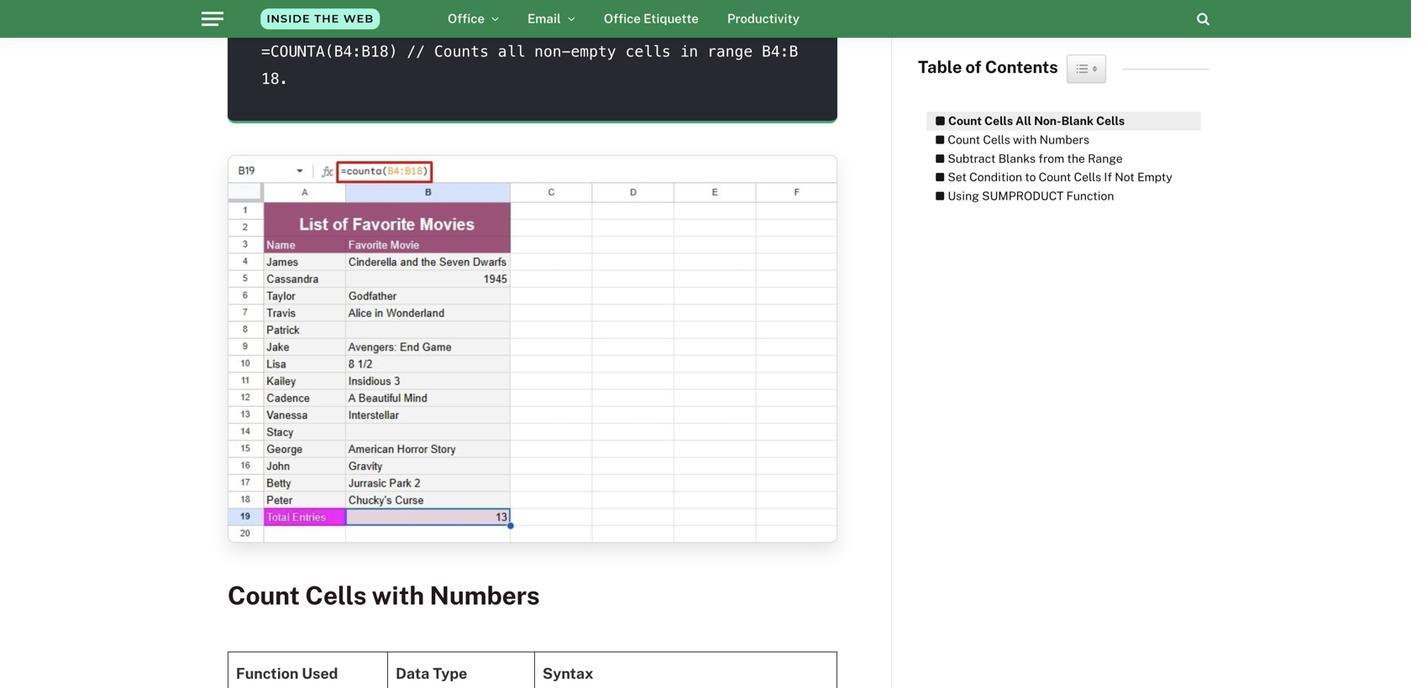 Task type: locate. For each thing, give the bounding box(es) containing it.
with up data
[[372, 581, 424, 611]]

used
[[302, 665, 338, 683]]

with
[[1013, 133, 1037, 147], [372, 581, 424, 611]]

in
[[680, 43, 698, 60]]

sumproduct
[[982, 189, 1064, 203]]

0 vertical spatial function
[[1067, 189, 1114, 203]]

1 office from the left
[[448, 11, 485, 26]]

0 vertical spatial numbers
[[1040, 133, 1090, 147]]

numbers
[[1040, 133, 1090, 147], [430, 581, 540, 611]]

office for office
[[448, 11, 485, 26]]

function used
[[236, 665, 338, 683]]

0 horizontal spatial office
[[448, 11, 485, 26]]

empty
[[1138, 170, 1173, 184]]

non-
[[534, 43, 571, 60]]

count
[[948, 114, 982, 128], [948, 133, 980, 147], [1039, 170, 1071, 184], [228, 581, 300, 611]]

function left used
[[236, 665, 299, 683]]

office up cells on the top of the page
[[604, 11, 641, 26]]

1 vertical spatial numbers
[[430, 581, 540, 611]]

counts
[[434, 43, 489, 60]]

with down count cells all non-blank cells link
[[1013, 133, 1037, 147]]

productivity
[[727, 11, 800, 26]]

search image
[[1197, 12, 1210, 26]]

count cells all non-blank cells link
[[927, 112, 1125, 131]]

office
[[448, 11, 485, 26], [604, 11, 641, 26]]

1 vertical spatial with
[[372, 581, 424, 611]]

counta function to count nonblanks image
[[228, 155, 838, 544]]

0 vertical spatial with
[[1013, 133, 1037, 147]]

using
[[948, 189, 979, 203]]

from
[[1039, 151, 1065, 165]]

=counta(b4:b18) // counts all non-empty cells in range b4:b 18.
[[261, 43, 798, 87]]

1 horizontal spatial with
[[1013, 133, 1037, 147]]

0 horizontal spatial with
[[372, 581, 424, 611]]

of
[[966, 57, 982, 77]]

blanks
[[999, 151, 1036, 165]]

office up the 'counts'
[[448, 11, 485, 26]]

cells
[[625, 43, 671, 60]]

office etiquette link
[[590, 0, 713, 38]]

productivity link
[[713, 0, 814, 38]]

function
[[1067, 189, 1114, 203], [236, 665, 299, 683]]

set condition to count cells if not empty link
[[927, 168, 1173, 187]]

2 office from the left
[[604, 11, 641, 26]]

cells
[[985, 114, 1013, 128], [1096, 114, 1125, 128], [983, 133, 1011, 147], [1074, 170, 1102, 184], [305, 581, 367, 611]]

1 vertical spatial function
[[236, 665, 299, 683]]

data type
[[396, 665, 467, 683]]

cells up used
[[305, 581, 367, 611]]

0 horizontal spatial numbers
[[430, 581, 540, 611]]

syntax
[[543, 665, 594, 683]]

b4:b
[[762, 43, 798, 60]]

function down if
[[1067, 189, 1114, 203]]

1 horizontal spatial numbers
[[1040, 133, 1090, 147]]

1 horizontal spatial office
[[604, 11, 641, 26]]

range
[[707, 43, 753, 60]]

blank
[[1062, 114, 1094, 128]]

1 horizontal spatial function
[[1067, 189, 1114, 203]]



Task type: describe. For each thing, give the bounding box(es) containing it.
etiquette
[[644, 11, 699, 26]]

set
[[948, 170, 967, 184]]

table of contents
[[918, 57, 1058, 77]]

non-
[[1034, 114, 1062, 128]]

//
[[407, 43, 425, 60]]

inside the web image
[[236, 0, 404, 38]]

cells left if
[[1074, 170, 1102, 184]]

email
[[528, 11, 561, 26]]

the
[[1067, 151, 1085, 165]]

with inside count cells all non-blank cells count cells with numbers subtract blanks from the range set condition to count cells if not empty using sumproduct function
[[1013, 133, 1037, 147]]

email link
[[513, 0, 590, 38]]

cells up blanks
[[983, 133, 1011, 147]]

office link
[[433, 0, 513, 38]]

count cells all non-blank cells count cells with numbers subtract blanks from the range set condition to count cells if not empty using sumproduct function
[[948, 114, 1173, 203]]

=counta(b4:b18)
[[261, 43, 398, 60]]

if
[[1104, 170, 1112, 184]]

condition
[[970, 170, 1023, 184]]

office for office etiquette
[[604, 11, 641, 26]]

using sumproduct function link
[[927, 187, 1114, 206]]

subtract blanks from the range link
[[927, 149, 1123, 168]]

numbers inside count cells all non-blank cells count cells with numbers subtract blanks from the range set condition to count cells if not empty using sumproduct function
[[1040, 133, 1090, 147]]

count cells with numbers
[[228, 581, 540, 611]]

subtract
[[948, 151, 996, 165]]

18.
[[261, 70, 289, 87]]

all
[[1016, 114, 1032, 128]]

contents
[[985, 57, 1058, 77]]

cells up count cells with numbers link
[[985, 114, 1013, 128]]

0 horizontal spatial function
[[236, 665, 299, 683]]

cells right blank
[[1096, 114, 1125, 128]]

data
[[396, 665, 430, 683]]

all
[[498, 43, 525, 60]]

empty
[[571, 43, 616, 60]]

not
[[1115, 170, 1135, 184]]

count cells with numbers link
[[927, 131, 1090, 149]]

to
[[1025, 170, 1036, 184]]

range
[[1088, 151, 1123, 165]]

table
[[918, 57, 962, 77]]

type
[[433, 665, 467, 683]]

function inside count cells all non-blank cells count cells with numbers subtract blanks from the range set condition to count cells if not empty using sumproduct function
[[1067, 189, 1114, 203]]

office etiquette
[[604, 11, 699, 26]]



Task type: vqa. For each thing, say whether or not it's contained in the screenshot.
office etiquette link
yes



